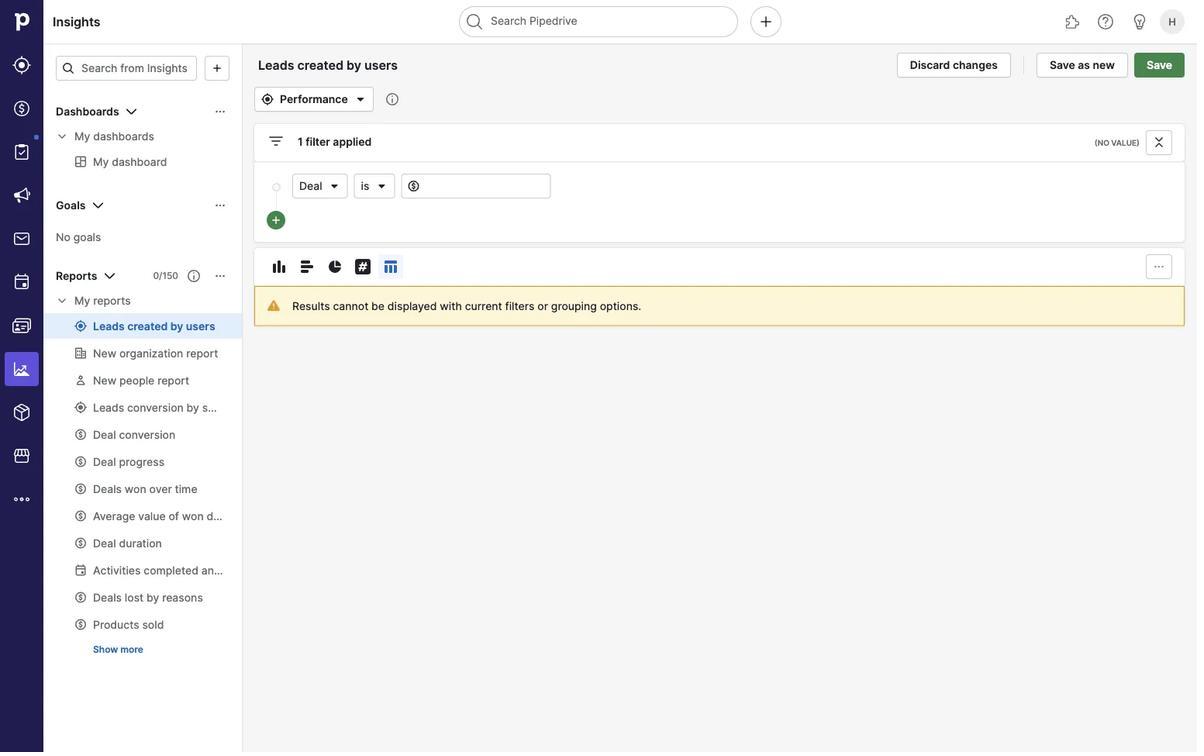 Task type: locate. For each thing, give the bounding box(es) containing it.
no goals
[[56, 230, 101, 243]]

1 vertical spatial my
[[74, 294, 90, 307]]

1
[[298, 135, 303, 148]]

color primary image up no goals
[[89, 196, 107, 215]]

show more button
[[87, 640, 150, 659]]

dashboards
[[56, 105, 119, 118], [93, 130, 154, 143]]

color primary image inside 'dashboards' button
[[214, 105, 226, 118]]

performance button
[[254, 87, 374, 112]]

None field
[[401, 174, 551, 198]]

quick add image
[[757, 12, 775, 31]]

filter
[[306, 135, 330, 148]]

save left as
[[1050, 59, 1075, 72]]

0 vertical spatial goals
[[56, 199, 86, 212]]

info image
[[386, 93, 398, 105]]

2 my from the top
[[74, 294, 90, 307]]

my
[[74, 130, 90, 143], [74, 294, 90, 307]]

color secondary image left my reports
[[56, 295, 68, 307]]

home image
[[10, 10, 33, 33]]

new
[[1093, 59, 1115, 72]]

0/150
[[153, 270, 178, 281]]

0 vertical spatial reports
[[56, 269, 97, 283]]

goals inside button
[[56, 199, 86, 212]]

color primary image
[[208, 62, 226, 74], [351, 90, 370, 109], [258, 93, 277, 105], [214, 105, 226, 118], [267, 132, 285, 150], [1150, 136, 1168, 149], [328, 180, 341, 192], [376, 180, 388, 192], [214, 199, 226, 212], [270, 257, 288, 276], [326, 257, 344, 276], [354, 257, 372, 276], [381, 257, 400, 276], [1150, 261, 1168, 273], [100, 267, 119, 285], [214, 270, 226, 282]]

save
[[1050, 59, 1075, 72], [1147, 59, 1172, 72]]

dashboards down 'dashboards' button
[[93, 130, 154, 143]]

menu item
[[0, 347, 43, 391]]

color primary image up my dashboards
[[122, 102, 141, 121]]

None text field
[[401, 174, 551, 198]]

1 horizontal spatial save
[[1147, 59, 1172, 72]]

current
[[465, 299, 502, 312]]

insights
[[53, 14, 101, 29]]

save inside button
[[1147, 59, 1172, 72]]

save inside button
[[1050, 59, 1075, 72]]

color secondary image for my reports
[[56, 295, 68, 307]]

0 horizontal spatial save
[[1050, 59, 1075, 72]]

my right color undefined "icon"
[[74, 130, 90, 143]]

color primary image
[[62, 62, 74, 74], [122, 102, 141, 121], [407, 180, 420, 192], [89, 196, 107, 215], [298, 257, 316, 276], [188, 270, 200, 282]]

performance
[[280, 93, 348, 106]]

2 color secondary image from the top
[[56, 295, 68, 307]]

Deal field
[[292, 174, 348, 198]]

insights image
[[12, 360, 31, 378]]

0 vertical spatial color secondary image
[[56, 130, 68, 143]]

reports up my reports
[[56, 269, 97, 283]]

(no value)
[[1095, 138, 1140, 147]]

1 my from the top
[[74, 130, 90, 143]]

goals right no
[[73, 230, 101, 243]]

2 save from the left
[[1147, 59, 1172, 72]]

0 vertical spatial dashboards
[[56, 105, 119, 118]]

save down the h button
[[1147, 59, 1172, 72]]

is button
[[354, 174, 395, 198]]

reports down no goals
[[93, 294, 131, 307]]

dashboards button
[[43, 99, 242, 124]]

color primary image up the "results"
[[298, 257, 316, 276]]

color secondary image right color undefined "icon"
[[56, 130, 68, 143]]

show
[[93, 644, 118, 655]]

save button
[[1134, 53, 1185, 78]]

as
[[1078, 59, 1090, 72]]

sales inbox image
[[12, 230, 31, 248]]

my reports
[[74, 294, 131, 307]]

cannot
[[333, 299, 369, 312]]

deal button
[[292, 174, 348, 198]]

quick help image
[[1096, 12, 1115, 31]]

h button
[[1157, 6, 1188, 37]]

save as new
[[1050, 59, 1115, 72]]

discard changes
[[910, 59, 998, 72]]

color primary image inside goals button
[[89, 196, 107, 215]]

goals
[[56, 199, 86, 212], [73, 230, 101, 243]]

goals up no
[[56, 199, 86, 212]]

0 vertical spatial my
[[74, 130, 90, 143]]

more image
[[12, 490, 31, 509]]

1 vertical spatial goals
[[73, 230, 101, 243]]

1 save from the left
[[1050, 59, 1075, 72]]

color secondary image
[[56, 130, 68, 143], [56, 295, 68, 307]]

menu
[[0, 0, 43, 752]]

reports
[[56, 269, 97, 283], [93, 294, 131, 307]]

1 vertical spatial color secondary image
[[56, 295, 68, 307]]

my down no goals
[[74, 294, 90, 307]]

deal
[[299, 179, 322, 193]]

changes
[[953, 59, 998, 72]]

1 color secondary image from the top
[[56, 130, 68, 143]]

dashboards up my dashboards
[[56, 105, 119, 118]]

no
[[56, 230, 70, 243]]

Leads created by users field
[[254, 55, 426, 75]]

dashboards inside button
[[56, 105, 119, 118]]



Task type: vqa. For each thing, say whether or not it's contained in the screenshot.
emails
no



Task type: describe. For each thing, give the bounding box(es) containing it.
(no
[[1095, 138, 1109, 147]]

value)
[[1111, 138, 1140, 147]]

leads image
[[12, 56, 31, 74]]

color primary image inside deal popup button
[[328, 180, 341, 192]]

deals image
[[12, 99, 31, 118]]

displayed
[[388, 299, 437, 312]]

h
[[1169, 16, 1176, 28]]

marketplace image
[[12, 447, 31, 465]]

more
[[120, 644, 143, 655]]

color primary image inside is popup button
[[376, 180, 388, 192]]

contacts image
[[12, 316, 31, 335]]

options.
[[600, 299, 641, 312]]

results cannot be displayed with current filters or grouping options.
[[292, 299, 641, 312]]

my for my reports
[[74, 294, 90, 307]]

color secondary image for my dashboards
[[56, 130, 68, 143]]

activities image
[[12, 273, 31, 292]]

1 vertical spatial reports
[[93, 294, 131, 307]]

color primary image right the leads image
[[62, 62, 74, 74]]

1 filter applied
[[298, 135, 372, 148]]

color warning image
[[267, 299, 280, 312]]

discard
[[910, 59, 950, 72]]

color primary image inside goals button
[[214, 199, 226, 212]]

Search from Insights text field
[[56, 56, 197, 81]]

color primary image right is field
[[407, 180, 420, 192]]

discard changes button
[[897, 53, 1011, 78]]

my dashboards
[[74, 130, 154, 143]]

save for save
[[1147, 59, 1172, 72]]

results
[[292, 299, 330, 312]]

show more
[[93, 644, 143, 655]]

sales assistant image
[[1130, 12, 1149, 31]]

grouping
[[551, 299, 597, 312]]

color primary image inside 'dashboards' button
[[122, 102, 141, 121]]

filters
[[505, 299, 535, 312]]

save as new button
[[1037, 53, 1128, 78]]

is
[[361, 179, 369, 193]]

campaigns image
[[12, 186, 31, 205]]

applied
[[333, 135, 372, 148]]

with
[[440, 299, 462, 312]]

be
[[371, 299, 385, 312]]

my for my dashboards
[[74, 130, 90, 143]]

Search Pipedrive field
[[459, 6, 738, 37]]

1 vertical spatial dashboards
[[93, 130, 154, 143]]

color primary inverted image
[[270, 214, 282, 226]]

goals button
[[43, 193, 242, 218]]

color undefined image
[[12, 143, 31, 161]]

save for save as new
[[1050, 59, 1075, 72]]

color primary image right the 0/150
[[188, 270, 200, 282]]

is field
[[354, 174, 395, 198]]

or
[[538, 299, 548, 312]]

products image
[[12, 403, 31, 422]]



